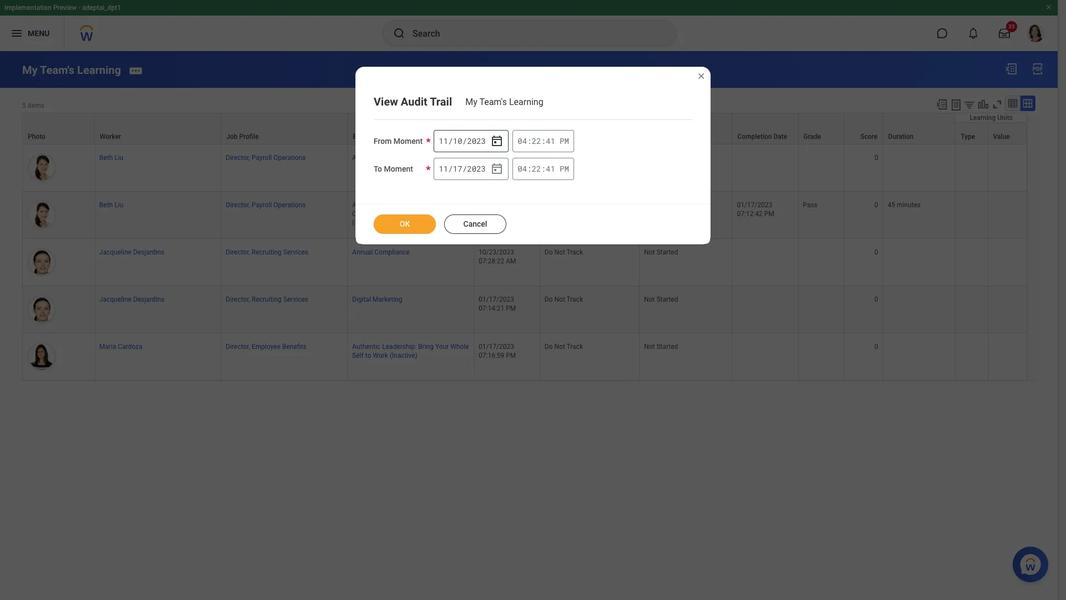 Task type: locate. For each thing, give the bounding box(es) containing it.
and
[[401, 210, 412, 218]]

not started for 01/17/2023 07:14:21 pm
[[645, 296, 679, 303]]

not started element
[[645, 246, 679, 256], [645, 293, 679, 303], [645, 341, 679, 351]]

minute spin button right calendar icon
[[532, 163, 541, 174]]

annual compliance link
[[352, 152, 410, 162], [352, 246, 410, 256]]

1 director, recruiting services from the top
[[226, 248, 308, 256]]

1 operations from the top
[[274, 154, 306, 162]]

1 am from the top
[[506, 163, 516, 170]]

pm inside 01/17/2023 07:12:42 pm
[[765, 210, 775, 218]]

do for 01/17/2023 07:12:21 pm
[[545, 201, 553, 209]]

3 do not track element from the top
[[545, 246, 583, 256]]

5 do from the top
[[545, 343, 553, 351]]

export to excel image left the view printable version (pdf) image
[[1005, 62, 1018, 76]]

04 for 11 / 17 / 2023
[[518, 163, 527, 174]]

my team's learning inside view audit trail dialog
[[466, 97, 544, 107]]

1 vertical spatial liu
[[115, 201, 123, 209]]

0 for authentic leadership: bring your whole self to work (inactive)
[[875, 343, 879, 351]]

2 started from the top
[[657, 296, 679, 303]]

10/23/2023 07:28:22 am down cancel button on the left top
[[479, 248, 516, 265]]

registration
[[479, 133, 516, 140]]

before or after midday spin button down attendance
[[560, 163, 569, 174]]

01/17/2023 inside 01/17/2023 07:16:59 pm
[[479, 343, 514, 351]]

1 vertical spatial second spin button
[[546, 163, 556, 174]]

3 0 from the top
[[875, 248, 879, 256]]

beth liu link for 01/17/2023 07:12:21 pm
[[99, 199, 123, 209]]

2 vertical spatial started
[[657, 343, 679, 351]]

1 vertical spatial beth
[[99, 201, 113, 209]]

1 director, payroll operations from the top
[[226, 154, 306, 162]]

1 vertical spatial compliance
[[375, 248, 410, 256]]

5
[[22, 102, 26, 109]]

1 vertical spatial director, recruiting services
[[226, 296, 308, 303]]

moment right to
[[384, 164, 413, 173]]

my team's learning element inside view audit trail dialog
[[466, 97, 550, 107]]

2 10/23/2023 07:28:22 am from the top
[[479, 248, 516, 265]]

2 director, from the top
[[226, 201, 250, 209]]

annual compliance link up to
[[352, 152, 410, 162]]

second spin button for 11 / 17 / 2023
[[546, 163, 556, 174]]

11 inside the from moment group
[[439, 135, 448, 146]]

desjardins
[[133, 248, 164, 256], [133, 296, 164, 303]]

do not track element for 01/17/2023 07:14:21 pm
[[545, 293, 583, 303]]

1 before or after midday spin button from the top
[[560, 136, 569, 146]]

2 0 from the top
[[875, 201, 879, 209]]

2 vertical spatial not started
[[645, 343, 679, 351]]

0 vertical spatial 10/23/2023
[[479, 154, 514, 162]]

1 vertical spatial 10/23/2023 07:28:22 am
[[479, 248, 516, 265]]

1 vertical spatial director, payroll operations link
[[226, 199, 306, 209]]

pm inside 01/17/2023 07:12:21 pm
[[506, 210, 516, 218]]

beth liu for 01/17/2023 07:12:21 pm
[[99, 201, 123, 209]]

jacqueline
[[99, 248, 132, 256], [99, 296, 132, 303]]

started
[[657, 248, 679, 256], [657, 296, 679, 303], [657, 343, 679, 351]]

2 minute spin button from the top
[[532, 163, 541, 174]]

profile
[[239, 133, 259, 140]]

attendance status button
[[540, 113, 640, 144]]

minute spin button left attendance
[[532, 136, 541, 146]]

2 recruiting from the top
[[252, 296, 282, 303]]

3 started from the top
[[657, 343, 679, 351]]

row
[[22, 113, 1028, 144], [22, 122, 1028, 144], [22, 144, 1028, 192], [22, 192, 1028, 239], [22, 239, 1028, 286], [22, 286, 1028, 333], [22, 333, 1028, 381]]

2 date from the left
[[774, 133, 788, 140]]

5 do not track element from the top
[[545, 341, 583, 351]]

01/17/2023 up "07:12:21"
[[479, 201, 514, 209]]

pm right "07:12:42"
[[765, 210, 775, 218]]

2 41 from the top
[[546, 163, 556, 174]]

0 horizontal spatial export to excel image
[[936, 98, 948, 110]]

1 vertical spatial payroll
[[252, 201, 272, 209]]

employee's photo (beth liu) image for "toolbar" at the top of the page in the my team's learning "main content"
[[27, 153, 56, 182]]

1 beth from the top
[[99, 154, 113, 162]]

2 compliance from the top
[[375, 248, 410, 256]]

second spin button
[[546, 136, 556, 146], [546, 163, 556, 174]]

0 horizontal spatial date
[[517, 133, 531, 140]]

my right 'trail'
[[466, 97, 478, 107]]

07:28:22 down cancel button on the left top
[[479, 257, 505, 265]]

director, payroll operations for 10/23/2023
[[226, 154, 306, 162]]

2 jacqueline desjardins link from the top
[[99, 293, 164, 303]]

my team's learning element up registration date 'popup button'
[[466, 97, 550, 107]]

communication
[[352, 210, 400, 218]]

2 11 from the top
[[439, 163, 448, 174]]

attendance
[[545, 133, 580, 140]]

search image
[[393, 27, 406, 40]]

1 vertical spatial hour spin button
[[518, 163, 527, 174]]

1 vertical spatial jacqueline
[[99, 296, 132, 303]]

0 vertical spatial desjardins
[[133, 248, 164, 256]]

(inactive) down leadership:
[[390, 352, 418, 360]]

11 left 17
[[439, 163, 448, 174]]

jacqueline desjardins link for digital
[[99, 293, 164, 303]]

22 left attendance
[[532, 136, 541, 146]]

2 2023 from the top
[[467, 163, 486, 174]]

2 not started element from the top
[[645, 293, 679, 303]]

1 vertical spatial jacqueline desjardins
[[99, 296, 164, 303]]

payroll for 10/23/2023 07:28:22 am
[[252, 154, 272, 162]]

0 vertical spatial 11
[[439, 135, 448, 146]]

1 04 : 22 : 41 pm from the top
[[518, 136, 569, 146]]

2 04 from the top
[[518, 163, 527, 174]]

3 track from the top
[[567, 248, 583, 256]]

1 07:28:22 from the top
[[479, 163, 505, 170]]

2 10/23/2023 from the top
[[479, 248, 514, 256]]

annual compliance up to
[[352, 154, 410, 162]]

2 22 from the top
[[532, 163, 541, 174]]

2 employee's photo (beth liu) image from the top
[[27, 200, 56, 229]]

1 director, recruiting services link from the top
[[226, 246, 308, 256]]

1 hour spin button from the top
[[518, 136, 527, 146]]

from
[[374, 137, 392, 146]]

1 do not track element from the top
[[545, 152, 583, 162]]

0 vertical spatial 04
[[518, 136, 527, 146]]

1 vertical spatial director, recruiting services link
[[226, 293, 308, 303]]

04 : 22 : 41 pm for 11 / 10 / 2023
[[518, 136, 569, 146]]

second spin button down attendance
[[546, 163, 556, 174]]

1 vertical spatial services
[[283, 296, 308, 303]]

jacqueline desjardins
[[99, 248, 164, 256], [99, 296, 164, 303]]

0 vertical spatial my team's learning
[[22, 63, 121, 77]]

0 vertical spatial am
[[506, 163, 516, 170]]

1 vertical spatial beth liu link
[[99, 199, 123, 209]]

1 vertical spatial not started
[[645, 296, 679, 303]]

my team's learning inside "main content"
[[22, 63, 121, 77]]

track for 01/17/2023 07:12:21 pm
[[567, 201, 583, 209]]

jacqueline for digital marketing
[[99, 296, 132, 303]]

not started element for 01/17/2023 07:14:21 pm
[[645, 293, 679, 303]]

my
[[22, 63, 38, 77], [466, 97, 478, 107]]

01/17/2023 07:14:21 pm
[[479, 296, 516, 312]]

2023 for 11 / 10 / 2023
[[467, 135, 486, 146]]

41 left status
[[546, 136, 556, 146]]

export to excel image
[[1005, 62, 1018, 76], [936, 98, 948, 110]]

0
[[875, 154, 879, 162], [875, 201, 879, 209], [875, 248, 879, 256], [875, 296, 879, 303], [875, 343, 879, 351]]

10/23/2023 up calendar icon
[[479, 154, 514, 162]]

1 horizontal spatial my team's learning element
[[466, 97, 550, 107]]

compliance for first annual compliance link from the bottom of the my team's learning "main content"
[[375, 248, 410, 256]]

: right calendar icon
[[527, 163, 532, 174]]

0 vertical spatial minute spin button
[[532, 136, 541, 146]]

01/17/2023 up 07:14:21
[[479, 296, 514, 303]]

do not track
[[545, 154, 583, 162], [545, 201, 583, 209], [545, 248, 583, 256], [545, 296, 583, 303], [545, 343, 583, 351]]

1 vertical spatial desjardins
[[133, 296, 164, 303]]

1 vertical spatial director, payroll operations
[[226, 201, 306, 209]]

1 vertical spatial my team's learning element
[[466, 97, 550, 107]]

1 horizontal spatial my team's learning
[[466, 97, 544, 107]]

expand table image
[[1023, 98, 1034, 109]]

pm right 07:14:21
[[506, 305, 516, 312]]

am for director, recruiting services
[[506, 257, 516, 265]]

01/17/2023 inside "01/17/2023 07:14:21 pm"
[[479, 296, 514, 303]]

2 do not track from the top
[[545, 201, 583, 209]]

22 right calendar icon
[[532, 163, 541, 174]]

1 vertical spatial 41
[[546, 163, 556, 174]]

director, recruiting services link for annual
[[226, 246, 308, 256]]

date inside popup button
[[774, 133, 788, 140]]

my for my team's learning element inside the view audit trail dialog
[[466, 97, 478, 107]]

22
[[532, 136, 541, 146], [532, 163, 541, 174]]

3 do not track from the top
[[545, 248, 583, 256]]

(inactive)
[[352, 219, 380, 227], [390, 352, 418, 360]]

/ left 17
[[448, 163, 453, 174]]

2 director, payroll operations link from the top
[[226, 199, 306, 209]]

1 vertical spatial before or after midday spin button
[[560, 163, 569, 174]]

minute spin button for 11 / 17 / 2023
[[532, 163, 541, 174]]

1 vertical spatial employee's photo (beth liu) image
[[27, 200, 56, 229]]

2 do from the top
[[545, 201, 553, 209]]

beth liu
[[99, 154, 123, 162], [99, 201, 123, 209]]

my team's learning for the leftmost my team's learning element
[[22, 63, 121, 77]]

export to excel image left export to worksheets image
[[936, 98, 948, 110]]

0 vertical spatial beth
[[99, 154, 113, 162]]

2 am from the top
[[506, 257, 516, 265]]

director, inside director, employee benefits link
[[226, 343, 250, 351]]

1 vertical spatial 07:28:22
[[479, 257, 505, 265]]

0 vertical spatial recruiting
[[252, 248, 282, 256]]

do for 10/23/2023 07:28:22 am
[[545, 248, 553, 256]]

annual down "communication"
[[352, 248, 373, 256]]

pm for 01/17/2023 07:14:21 pm
[[506, 305, 516, 312]]

2023 right 17
[[467, 163, 486, 174]]

1 vertical spatial 04
[[518, 163, 527, 174]]

01/17/2023 07:12:21 pm
[[479, 201, 516, 218]]

annual compliance down ok button
[[352, 248, 410, 256]]

0 vertical spatial not started
[[645, 248, 679, 256]]

do for 01/17/2023 07:16:59 pm
[[545, 343, 553, 351]]

01/17/2023 inside 01/17/2023 07:12:21 pm
[[479, 201, 514, 209]]

1 beth liu link from the top
[[99, 152, 123, 162]]

11 / 17 / 2023
[[439, 163, 486, 174]]

0 vertical spatial beth liu link
[[99, 152, 123, 162]]

pm right 07:16:59
[[506, 352, 516, 360]]

3 not started element from the top
[[645, 341, 679, 351]]

hour spin button right calendar image on the top of the page
[[518, 136, 527, 146]]

1 22 from the top
[[532, 136, 541, 146]]

1 vertical spatial 22
[[532, 163, 541, 174]]

2 annual from the top
[[352, 248, 373, 256]]

0 vertical spatial started
[[657, 248, 679, 256]]

2023 inside to moment group
[[467, 163, 486, 174]]

3 director, from the top
[[226, 248, 250, 256]]

41 for 11 / 10 / 2023
[[546, 136, 556, 146]]

0 vertical spatial compliance
[[375, 154, 410, 162]]

41
[[546, 136, 556, 146], [546, 163, 556, 174]]

learning for the leftmost my team's learning element
[[77, 63, 121, 77]]

started for 01/17/2023 07:14:21 pm
[[657, 296, 679, 303]]

1 employee's photo (jacqueline desjardins) image from the top
[[27, 248, 56, 277]]

1 vertical spatial my
[[466, 97, 478, 107]]

jacqueline desjardins for digital
[[99, 296, 164, 303]]

annual down the enrolled
[[352, 154, 373, 162]]

director, payroll operations
[[226, 154, 306, 162], [226, 201, 306, 209]]

learning inside view audit trail dialog
[[509, 97, 544, 107]]

moment right 'from'
[[394, 137, 423, 146]]

pm for 01/17/2023 07:16:59 pm
[[506, 352, 516, 360]]

0 vertical spatial beth liu
[[99, 154, 123, 162]]

pm inside "01/17/2023 07:14:21 pm"
[[506, 305, 516, 312]]

0 vertical spatial jacqueline desjardins
[[99, 248, 164, 256]]

2023 for 11 / 17 / 2023
[[467, 163, 486, 174]]

toolbar inside my team's learning "main content"
[[931, 95, 1036, 113]]

1 vertical spatial team's
[[480, 97, 507, 107]]

am right calendar icon
[[506, 163, 516, 170]]

started for 10/23/2023 07:28:22 am
[[657, 248, 679, 256]]

1 vertical spatial annual
[[352, 248, 373, 256]]

0 vertical spatial annual compliance
[[352, 154, 410, 162]]

0 horizontal spatial (inactive)
[[352, 219, 380, 227]]

1 vertical spatial export to excel image
[[936, 98, 948, 110]]

team's up items
[[40, 63, 75, 77]]

minute spin button for 11 / 10 / 2023
[[532, 136, 541, 146]]

0 vertical spatial 22
[[532, 136, 541, 146]]

1 services from the top
[[283, 248, 308, 256]]

41 for 11 / 17 / 2023
[[546, 163, 556, 174]]

0 horizontal spatial learning
[[77, 63, 121, 77]]

0 vertical spatial director, recruiting services
[[226, 248, 308, 256]]

export to excel image for the view printable version (pdf) image
[[1005, 62, 1018, 76]]

1 vertical spatial my team's learning
[[466, 97, 544, 107]]

operations for 01/17/2023 07:12:21 pm
[[274, 201, 306, 209]]

0 vertical spatial employee's photo (jacqueline desjardins) image
[[27, 248, 56, 277]]

registration date
[[479, 133, 531, 140]]

leadership:
[[382, 343, 417, 351]]

2023
[[467, 135, 486, 146], [467, 163, 486, 174]]

1 vertical spatial learning
[[509, 97, 544, 107]]

date right the registration
[[517, 133, 531, 140]]

0 horizontal spatial my
[[22, 63, 38, 77]]

1 liu from the top
[[115, 154, 123, 162]]

04
[[518, 136, 527, 146], [518, 163, 527, 174]]

1 vertical spatial employee's photo (jacqueline desjardins) image
[[27, 295, 56, 324]]

1 horizontal spatial export to excel image
[[1005, 62, 1018, 76]]

11 inside to moment group
[[439, 163, 448, 174]]

director, recruiting services for digital marketing
[[226, 296, 308, 303]]

11 left 10
[[439, 135, 448, 146]]

compliance down ok button
[[375, 248, 410, 256]]

41 down attendance
[[546, 163, 556, 174]]

select to filter grid data image
[[964, 99, 976, 110]]

1 employee's photo (beth liu) image from the top
[[27, 153, 56, 182]]

0 vertical spatial export to excel image
[[1005, 62, 1018, 76]]

1 04 from the top
[[518, 136, 527, 146]]

0 vertical spatial operations
[[274, 154, 306, 162]]

07:28:22 down calendar image on the top of the page
[[479, 163, 505, 170]]

director, recruiting services
[[226, 248, 308, 256], [226, 296, 308, 303]]

before or after midday spin button for 11 / 10 / 2023
[[560, 136, 569, 146]]

date inside 'popup button'
[[517, 133, 531, 140]]

1 horizontal spatial team's
[[480, 97, 507, 107]]

1 recruiting from the top
[[252, 248, 282, 256]]

date right completion
[[774, 133, 788, 140]]

before or after midday spin button left status
[[560, 136, 569, 146]]

10/23/2023
[[479, 154, 514, 162], [479, 248, 514, 256]]

2 row from the top
[[22, 122, 1028, 144]]

10/23/2023 down cancel button on the left top
[[479, 248, 514, 256]]

my inside my team's learning "main content"
[[22, 63, 38, 77]]

beth for 10/23/2023
[[99, 154, 113, 162]]

bring
[[418, 343, 434, 351]]

0 vertical spatial not started element
[[645, 246, 679, 256]]

10/23/2023 07:28:22 am for operations
[[479, 154, 516, 170]]

/ left 10
[[448, 135, 453, 146]]

5 director, from the top
[[226, 343, 250, 351]]

team's inside "main content"
[[40, 63, 75, 77]]

1 vertical spatial started
[[657, 296, 679, 303]]

0 vertical spatial hour spin button
[[518, 136, 527, 146]]

am
[[506, 163, 516, 170], [506, 257, 516, 265]]

0 vertical spatial payroll
[[252, 154, 272, 162]]

moment
[[394, 137, 423, 146], [384, 164, 413, 173]]

1 started from the top
[[657, 248, 679, 256]]

2 not started from the top
[[645, 296, 679, 303]]

22 for 11 / 17 / 2023
[[532, 163, 541, 174]]

digital marketing link
[[352, 293, 403, 303]]

0 vertical spatial annual
[[352, 154, 373, 162]]

2 annual compliance link from the top
[[352, 246, 410, 256]]

2 jacqueline desjardins from the top
[[99, 296, 164, 303]]

07:28:22
[[479, 163, 505, 170], [479, 257, 505, 265]]

operations
[[274, 154, 306, 162], [274, 201, 306, 209]]

01/17/2023 up 07:16:59
[[479, 343, 514, 351]]

team's inside view audit trail dialog
[[480, 97, 507, 107]]

2 vertical spatial not started element
[[645, 341, 679, 351]]

2 liu from the top
[[115, 201, 123, 209]]

1 11 from the top
[[439, 135, 448, 146]]

photo button
[[23, 113, 94, 144]]

digital
[[352, 296, 371, 303]]

1 vertical spatial 10/23/2023
[[479, 248, 514, 256]]

my team's learning up registration date 'popup button'
[[466, 97, 544, 107]]

beth
[[99, 154, 113, 162], [99, 201, 113, 209]]

expand/collapse chart image
[[978, 98, 990, 110]]

minute spin button
[[532, 136, 541, 146], [532, 163, 541, 174]]

11 for 11 / 10 / 2023
[[439, 135, 448, 146]]

started for 01/17/2023 07:16:59 pm
[[657, 343, 679, 351]]

04 : 22 : 41 pm
[[518, 136, 569, 146], [518, 163, 569, 174]]

4 do not track from the top
[[545, 296, 583, 303]]

2 do not track element from the top
[[545, 199, 583, 209]]

1 compliance from the top
[[375, 154, 410, 162]]

1 date from the left
[[517, 133, 531, 140]]

0 vertical spatial 2023
[[467, 135, 486, 146]]

0 vertical spatial (inactive)
[[352, 219, 380, 227]]

development:
[[412, 201, 453, 209]]

4 director, from the top
[[226, 296, 250, 303]]

payroll for 01/17/2023 07:12:21 pm
[[252, 201, 272, 209]]

director, recruiting services link for digital
[[226, 293, 308, 303]]

annual compliance
[[352, 154, 410, 162], [352, 248, 410, 256]]

1 jacqueline from the top
[[99, 248, 132, 256]]

before or after midday spin button
[[560, 136, 569, 146], [560, 163, 569, 174]]

11
[[439, 135, 448, 146], [439, 163, 448, 174]]

0 vertical spatial 07:28:22
[[479, 163, 505, 170]]

1 2023 from the top
[[467, 135, 486, 146]]

1 not started from the top
[[645, 248, 679, 256]]

pm left status
[[560, 136, 569, 146]]

team's up registration date 'popup button'
[[480, 97, 507, 107]]

2 payroll from the top
[[252, 201, 272, 209]]

04 right calendar icon
[[518, 163, 527, 174]]

my team's learning element up items
[[22, 63, 121, 77]]

director, payroll operations link for 01/17/2023
[[226, 199, 306, 209]]

maria cardoza link
[[99, 341, 143, 351]]

1 vertical spatial operations
[[274, 201, 306, 209]]

10/23/2023 07:28:22 am down calendar image on the top of the page
[[479, 154, 516, 170]]

second spin button for 11 / 10 / 2023
[[546, 136, 556, 146]]

1 vertical spatial 04 : 22 : 41 pm
[[518, 163, 569, 174]]

pm for 01/17/2023 07:12:21 pm
[[506, 210, 516, 218]]

annual
[[352, 154, 373, 162], [352, 248, 373, 256]]

2 services from the top
[[283, 296, 308, 303]]

1 vertical spatial annual compliance link
[[352, 246, 410, 256]]

2023 inside the from moment group
[[467, 135, 486, 146]]

11 / 10 / 2023
[[439, 135, 486, 146]]

hour spin button
[[518, 136, 527, 146], [518, 163, 527, 174]]

0 vertical spatial second spin button
[[546, 136, 556, 146]]

5 track from the top
[[567, 343, 583, 351]]

advanced
[[352, 201, 382, 209]]

toolbar
[[931, 95, 1036, 113]]

registration date button
[[474, 113, 540, 144]]

:
[[527, 136, 532, 146], [541, 136, 546, 146], [527, 163, 532, 174], [541, 163, 546, 174]]

(inactive) down "communication"
[[352, 219, 380, 227]]

hour spin button right calendar icon
[[518, 163, 527, 174]]

1 beth liu from the top
[[99, 154, 123, 162]]

employee's photo (beth liu) image
[[27, 153, 56, 182], [27, 200, 56, 229]]

1 jacqueline desjardins link from the top
[[99, 246, 164, 256]]

do not track element
[[545, 152, 583, 162], [545, 199, 583, 209], [545, 246, 583, 256], [545, 293, 583, 303], [545, 341, 583, 351]]

director, payroll operations for 01/17/2023
[[226, 201, 306, 209]]

01/17/2023 inside 01/17/2023 07:12:42 pm
[[737, 201, 773, 209]]

4 track from the top
[[567, 296, 583, 303]]

beth liu for 10/23/2023 07:28:22 am
[[99, 154, 123, 162]]

close edit position image
[[697, 72, 706, 81]]

completed element
[[645, 199, 677, 209]]

track
[[567, 154, 583, 162], [567, 201, 583, 209], [567, 248, 583, 256], [567, 296, 583, 303], [567, 343, 583, 351]]

track for 01/17/2023 07:16:59 pm
[[567, 343, 583, 351]]

my team's learning up items
[[22, 63, 121, 77]]

0 vertical spatial jacqueline desjardins link
[[99, 246, 164, 256]]

track for 01/17/2023 07:14:21 pm
[[567, 296, 583, 303]]

1 vertical spatial moment
[[384, 164, 413, 173]]

1 annual compliance from the top
[[352, 154, 410, 162]]

do not track for 10/23/2023 07:28:22 am
[[545, 248, 583, 256]]

annual compliance link down ok button
[[352, 246, 410, 256]]

0 vertical spatial liu
[[115, 154, 123, 162]]

director, for digital marketing
[[226, 296, 250, 303]]

1 vertical spatial 2023
[[467, 163, 486, 174]]

do for 01/17/2023 07:14:21 pm
[[545, 296, 553, 303]]

photo
[[28, 133, 45, 140]]

maria
[[99, 343, 116, 351]]

04 right calendar image on the top of the page
[[518, 136, 527, 146]]

0 vertical spatial services
[[283, 248, 308, 256]]

0 vertical spatial employee's photo (beth liu) image
[[27, 153, 56, 182]]

2 director, recruiting services link from the top
[[226, 293, 308, 303]]

1 not started element from the top
[[645, 246, 679, 256]]

4 do from the top
[[545, 296, 553, 303]]

my team's learning element
[[22, 63, 121, 77], [466, 97, 550, 107]]

do
[[545, 154, 553, 162], [545, 201, 553, 209], [545, 248, 553, 256], [545, 296, 553, 303], [545, 343, 553, 351]]

pm right "07:12:21"
[[506, 210, 516, 218]]

1 vertical spatial jacqueline desjardins link
[[99, 293, 164, 303]]

my up 5 items
[[22, 63, 38, 77]]

1 second spin button from the top
[[546, 136, 556, 146]]

implementation preview -   adeptai_dpt1 banner
[[0, 0, 1058, 51]]

0 vertical spatial annual compliance link
[[352, 152, 410, 162]]

1 horizontal spatial (inactive)
[[390, 352, 418, 360]]

ok
[[400, 219, 410, 228]]

director, employee benefits
[[226, 343, 307, 351]]

07:12:42
[[737, 210, 763, 218]]

2023 right 10
[[467, 135, 486, 146]]

moment for 11 / 10 / 2023
[[394, 137, 423, 146]]

2 jacqueline from the top
[[99, 296, 132, 303]]

am up "01/17/2023 07:14:21 pm"
[[506, 257, 516, 265]]

jacqueline desjardins link
[[99, 246, 164, 256], [99, 293, 164, 303]]

services for digital marketing
[[283, 296, 308, 303]]

1 jacqueline desjardins from the top
[[99, 248, 164, 256]]

0 for advanced business development: communication and negotiation (inactive)
[[875, 201, 879, 209]]

2 beth liu from the top
[[99, 201, 123, 209]]

2 04 : 22 : 41 pm from the top
[[518, 163, 569, 174]]

10/23/2023 07:28:22 am
[[479, 154, 516, 170], [479, 248, 516, 265]]

track for 10/23/2023 07:28:22 am
[[567, 248, 583, 256]]

date for completion date
[[774, 133, 788, 140]]

6 row from the top
[[22, 286, 1028, 333]]

1 10/23/2023 from the top
[[479, 154, 514, 162]]

desjardins for annual
[[133, 248, 164, 256]]

2 before or after midday spin button from the top
[[560, 163, 569, 174]]

22 for 11 / 10 / 2023
[[532, 136, 541, 146]]

1 horizontal spatial my
[[466, 97, 478, 107]]

2 desjardins from the top
[[133, 296, 164, 303]]

team's
[[40, 63, 75, 77], [480, 97, 507, 107]]

(inactive) inside authentic leadership: bring your whole self to work (inactive)
[[390, 352, 418, 360]]

1 desjardins from the top
[[133, 248, 164, 256]]

0 vertical spatial my team's learning element
[[22, 63, 121, 77]]

1 minute spin button from the top
[[532, 136, 541, 146]]

1 vertical spatial not started element
[[645, 293, 679, 303]]

0 vertical spatial director, payroll operations link
[[226, 152, 306, 162]]

0 vertical spatial director, payroll operations
[[226, 154, 306, 162]]

pm inside 01/17/2023 07:16:59 pm
[[506, 352, 516, 360]]

employee's photo (jacqueline desjardins) image
[[27, 248, 56, 277], [27, 295, 56, 324]]

1 payroll from the top
[[252, 154, 272, 162]]

2 horizontal spatial learning
[[970, 114, 996, 122]]

value button
[[989, 123, 1027, 144]]

2 beth liu link from the top
[[99, 199, 123, 209]]

07:12:21
[[479, 210, 505, 218]]

profile logan mcneil element
[[1021, 21, 1052, 46]]

01/17/2023 up "07:12:42"
[[737, 201, 773, 209]]

0 vertical spatial director, recruiting services link
[[226, 246, 308, 256]]

my inside view audit trail dialog
[[466, 97, 478, 107]]

0 vertical spatial 41
[[546, 136, 556, 146]]

services
[[283, 248, 308, 256], [283, 296, 308, 303]]

director, for advanced business development: communication and negotiation (inactive)
[[226, 201, 250, 209]]

grade
[[804, 133, 822, 140]]

second spin button left status
[[546, 136, 556, 146]]

0 vertical spatial 04 : 22 : 41 pm
[[518, 136, 569, 146]]

5 0 from the top
[[875, 343, 879, 351]]

0 vertical spatial learning
[[77, 63, 121, 77]]

cardoza
[[118, 343, 143, 351]]

not
[[555, 154, 565, 162], [555, 201, 565, 209], [555, 248, 565, 256], [645, 248, 655, 256], [555, 296, 565, 303], [645, 296, 655, 303], [555, 343, 565, 351], [645, 343, 655, 351]]

1 horizontal spatial learning
[[509, 97, 544, 107]]

2 hour spin button from the top
[[518, 163, 527, 174]]

0 horizontal spatial my team's learning
[[22, 63, 121, 77]]

recruiting for annual compliance
[[252, 248, 282, 256]]

cell
[[733, 144, 799, 192], [799, 144, 845, 192], [884, 144, 956, 192], [956, 144, 989, 192], [989, 144, 1028, 192], [956, 192, 989, 239], [989, 192, 1028, 239], [733, 239, 799, 286], [799, 239, 845, 286], [884, 239, 956, 286], [956, 239, 989, 286], [989, 239, 1028, 286], [733, 286, 799, 333], [799, 286, 845, 333], [884, 286, 956, 333], [956, 286, 989, 333], [989, 286, 1028, 333], [733, 333, 799, 381], [799, 333, 845, 381], [884, 333, 956, 381], [956, 333, 989, 381], [989, 333, 1028, 381]]

1 vertical spatial recruiting
[[252, 296, 282, 303]]

1 director, payroll operations link from the top
[[226, 152, 306, 162]]

liu
[[115, 154, 123, 162], [115, 201, 123, 209]]

compliance up to moment
[[375, 154, 410, 162]]

5 row from the top
[[22, 239, 1028, 286]]

2 second spin button from the top
[[546, 163, 556, 174]]

learning
[[77, 63, 121, 77], [509, 97, 544, 107], [970, 114, 996, 122]]

0 vertical spatial 10/23/2023 07:28:22 am
[[479, 154, 516, 170]]



Task type: describe. For each thing, give the bounding box(es) containing it.
cancel button
[[444, 214, 507, 234]]

hour spin button for 11 / 17 / 2023
[[518, 163, 527, 174]]

fullscreen image
[[992, 98, 1004, 110]]

17
[[453, 163, 463, 174]]

row containing learning units
[[22, 113, 1028, 144]]

04 : 22 : 41 pm for 11 / 17 / 2023
[[518, 163, 569, 174]]

do not track element for 01/17/2023 07:16:59 pm
[[545, 341, 583, 351]]

row containing type
[[22, 122, 1028, 144]]

07:28:22 for director, recruiting services
[[479, 257, 505, 265]]

jacqueline for annual compliance
[[99, 248, 132, 256]]

3 row from the top
[[22, 144, 1028, 192]]

01/17/2023 07:12:42 pm
[[737, 201, 775, 218]]

enrolled content button
[[348, 113, 474, 144]]

not started for 10/23/2023 07:28:22 am
[[645, 248, 679, 256]]

type button
[[956, 123, 988, 144]]

1 track from the top
[[567, 154, 583, 162]]

0 for digital marketing
[[875, 296, 879, 303]]

1 director, from the top
[[226, 154, 250, 162]]

beth liu link for 10/23/2023 07:28:22 am
[[99, 152, 123, 162]]

grade button
[[799, 113, 844, 144]]

calendar image
[[491, 162, 504, 176]]

pass element
[[803, 199, 818, 209]]

from moment
[[374, 137, 423, 146]]

services for annual compliance
[[283, 248, 308, 256]]

worker button
[[95, 113, 221, 144]]

10/23/2023 for director, recruiting services
[[479, 248, 514, 256]]

completed
[[645, 201, 677, 209]]

content
[[379, 133, 402, 140]]

cancel
[[464, 219, 487, 228]]

45 minutes
[[888, 201, 921, 209]]

authentic
[[352, 343, 381, 351]]

negotiation
[[414, 210, 448, 218]]

1 annual from the top
[[352, 154, 373, 162]]

marketing
[[373, 296, 403, 303]]

inbox large image
[[999, 28, 1011, 39]]

my team's learning main content
[[0, 51, 1058, 391]]

authentic leadership: bring your whole self to work (inactive) link
[[352, 341, 469, 360]]

adeptai_dpt1
[[82, 4, 121, 12]]

director, payroll operations link for 10/23/2023
[[226, 152, 306, 162]]

my team's learning for my team's learning element inside the view audit trail dialog
[[466, 97, 544, 107]]

status
[[581, 133, 601, 140]]

1 do from the top
[[545, 154, 553, 162]]

value
[[994, 133, 1010, 140]]

4 row from the top
[[22, 192, 1028, 239]]

director, for authentic leadership: bring your whole self to work (inactive)
[[226, 343, 250, 351]]

business
[[383, 201, 410, 209]]

from moment group
[[434, 130, 509, 152]]

export to worksheets image
[[950, 98, 963, 112]]

pass
[[803, 201, 818, 209]]

am for director, payroll operations
[[506, 163, 516, 170]]

5 items
[[22, 102, 44, 109]]

01/17/2023 for 07:16:59
[[479, 343, 514, 351]]

do not track element for 10/23/2023 07:28:22 am
[[545, 246, 583, 256]]

minutes
[[897, 201, 921, 209]]

maria cardoza
[[99, 343, 143, 351]]

type
[[961, 133, 976, 140]]

to
[[374, 164, 382, 173]]

: down attendance
[[541, 163, 546, 174]]

row containing maria cardoza
[[22, 333, 1028, 381]]

-
[[78, 4, 81, 12]]

digital marketing
[[352, 296, 403, 303]]

before or after midday spin button for 11 / 17 / 2023
[[560, 163, 569, 174]]

desjardins for digital
[[133, 296, 164, 303]]

liu for 10/23/2023
[[115, 154, 123, 162]]

to moment group
[[434, 158, 509, 180]]

completion date button
[[733, 113, 798, 144]]

04 for 11 / 10 / 2023
[[518, 136, 527, 146]]

(inactive) inside advanced business development: communication and negotiation (inactive)
[[352, 219, 380, 227]]

to
[[365, 352, 371, 360]]

view
[[374, 95, 398, 108]]

learning for my team's learning element inside the view audit trail dialog
[[509, 97, 544, 107]]

completion date
[[738, 133, 788, 140]]

11 for 11 / 17 / 2023
[[439, 163, 448, 174]]

1 do not track from the top
[[545, 154, 583, 162]]

advanced business development: communication and negotiation (inactive) link
[[352, 199, 453, 227]]

director, recruiting services for annual compliance
[[226, 248, 308, 256]]

job profile button
[[221, 113, 347, 144]]

do not track for 01/17/2023 07:16:59 pm
[[545, 343, 583, 351]]

employee
[[252, 343, 281, 351]]

preview
[[53, 4, 77, 12]]

self
[[352, 352, 364, 360]]

enrolled content
[[353, 133, 402, 140]]

duration
[[889, 133, 914, 140]]

date for registration date
[[517, 133, 531, 140]]

learning units button
[[956, 113, 1027, 122]]

export to excel image for export to worksheets image
[[936, 98, 948, 110]]

moment for 11 / 17 / 2023
[[384, 164, 413, 173]]

work
[[373, 352, 388, 360]]

/ right 10
[[463, 135, 467, 146]]

my for the leftmost my team's learning element
[[22, 63, 38, 77]]

completion
[[738, 133, 772, 140]]

items
[[28, 102, 44, 109]]

director, employee benefits link
[[226, 341, 307, 351]]

enrolled
[[353, 133, 377, 140]]

employee's photo (beth liu) image for row containing type
[[27, 200, 56, 229]]

whole
[[451, 343, 469, 351]]

01/17/2023 07:16:59 pm
[[479, 343, 516, 360]]

do not track for 01/17/2023 07:12:21 pm
[[545, 201, 583, 209]]

not started element for 10/23/2023 07:28:22 am
[[645, 246, 679, 256]]

2 annual compliance from the top
[[352, 248, 410, 256]]

do not track element for 01/17/2023 07:12:21 pm
[[545, 199, 583, 209]]

1 0 from the top
[[875, 154, 879, 162]]

trail
[[430, 95, 452, 108]]

07:28:22 for director, payroll operations
[[479, 163, 505, 170]]

employee's photo (maria cardoza) image
[[27, 342, 56, 371]]

07:16:59
[[479, 352, 505, 360]]

2 employee's photo (jacqueline desjardins) image from the top
[[27, 295, 56, 324]]

pm down attendance
[[560, 163, 569, 174]]

director, for annual compliance
[[226, 248, 250, 256]]

view audit trail dialog
[[356, 67, 711, 244]]

hour spin button for 11 / 10 / 2023
[[518, 136, 527, 146]]

advanced business development: communication and negotiation (inactive)
[[352, 201, 453, 227]]

score button
[[845, 113, 883, 144]]

not started for 01/17/2023 07:16:59 pm
[[645, 343, 679, 351]]

benefits
[[282, 343, 307, 351]]

: right registration date 'popup button'
[[541, 136, 546, 146]]

do not track for 01/17/2023 07:14:21 pm
[[545, 296, 583, 303]]

ok button
[[374, 214, 436, 234]]

beth for 01/17/2023
[[99, 201, 113, 209]]

view audit trail
[[374, 95, 452, 108]]

07:14:21
[[479, 305, 505, 312]]

: right calendar image on the top of the page
[[527, 136, 532, 146]]

operations for 10/23/2023 07:28:22 am
[[274, 154, 306, 162]]

job
[[226, 133, 238, 140]]

01/17/2023 for 07:12:21
[[479, 201, 514, 209]]

learning inside popup button
[[970, 114, 996, 122]]

0 for annual compliance
[[875, 248, 879, 256]]

view printable version (pdf) image
[[1032, 62, 1045, 76]]

duration button
[[884, 113, 956, 144]]

implementation
[[4, 4, 51, 12]]

recruiting for digital marketing
[[252, 296, 282, 303]]

learning units
[[970, 114, 1013, 122]]

not started element for 01/17/2023 07:16:59 pm
[[645, 341, 679, 351]]

units
[[998, 114, 1013, 122]]

01/17/2023 for 07:12:42
[[737, 201, 773, 209]]

authentic leadership: bring your whole self to work (inactive)
[[352, 343, 469, 360]]

score
[[861, 133, 878, 140]]

45
[[888, 201, 896, 209]]

10/23/2023 for director, payroll operations
[[479, 154, 514, 162]]

pm for 01/17/2023 07:12:42 pm
[[765, 210, 775, 218]]

worker
[[100, 133, 121, 140]]

10
[[453, 135, 463, 146]]

table image
[[1008, 98, 1019, 109]]

implementation preview -   adeptai_dpt1
[[4, 4, 121, 12]]

job profile
[[226, 133, 259, 140]]

liu for 01/17/2023
[[115, 201, 123, 209]]

compliance for 2nd annual compliance link from the bottom of the my team's learning "main content"
[[375, 154, 410, 162]]

your
[[436, 343, 449, 351]]

close environment banner image
[[1046, 4, 1053, 11]]

/ right 17
[[463, 163, 467, 174]]

0 horizontal spatial my team's learning element
[[22, 63, 121, 77]]

audit
[[401, 95, 428, 108]]

notifications large image
[[968, 28, 979, 39]]

attendance status
[[545, 133, 601, 140]]

calendar image
[[491, 134, 504, 148]]

jacqueline desjardins for annual
[[99, 248, 164, 256]]

01/17/2023 for 07:14:21
[[479, 296, 514, 303]]

1 annual compliance link from the top
[[352, 152, 410, 162]]

jacqueline desjardins link for annual
[[99, 246, 164, 256]]



Task type: vqa. For each thing, say whether or not it's contained in the screenshot.
rightmost list
no



